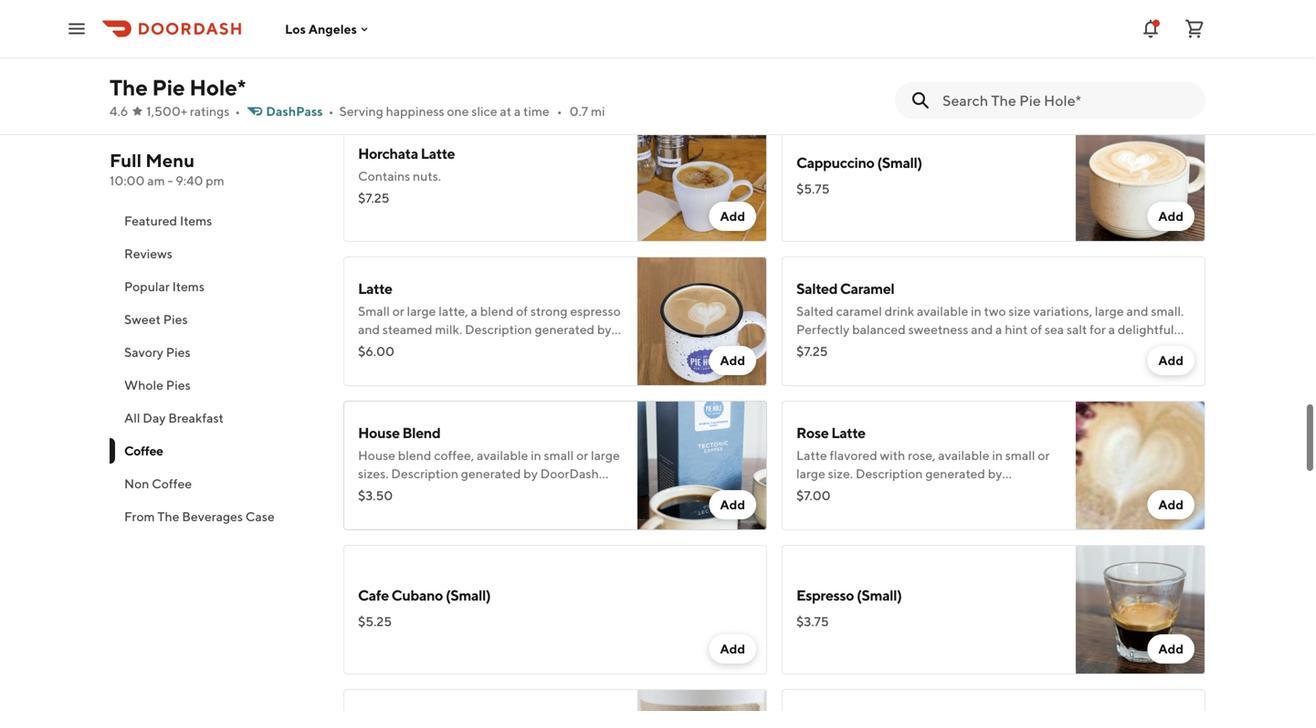 Task type: describe. For each thing, give the bounding box(es) containing it.
add button for latte
[[709, 346, 757, 376]]

add button for house blend
[[709, 491, 757, 520]]

size
[[1009, 304, 1031, 319]]

0 items, open order cart image
[[1184, 18, 1206, 40]]

small inside house blend house blend coffee, available in small or large sizes. description generated by doordash using ai
[[544, 448, 574, 463]]

coffee,
[[434, 448, 474, 463]]

beverages
[[182, 509, 243, 524]]

pm
[[206, 173, 225, 188]]

sweet pies
[[124, 312, 188, 327]]

horchata latte image
[[638, 112, 768, 242]]

espresso
[[570, 304, 621, 319]]

popular items button
[[110, 270, 322, 303]]

strong
[[531, 304, 568, 319]]

americano image
[[638, 690, 768, 712]]

balanced
[[853, 322, 906, 337]]

house blend house blend coffee, available in small or large sizes. description generated by doordash using ai
[[358, 424, 620, 500]]

of inside salted caramel salted caramel drink available in two size variations, large and small. perfectly balanced sweetness and a hint of sea salt for a delightful finish. description generated by doordash using ai
[[1031, 322, 1043, 337]]

ai inside salted caramel salted caramel drink available in two size variations, large and small. perfectly balanced sweetness and a hint of sea salt for a delightful finish. description generated by doordash using ai
[[1078, 340, 1091, 355]]

los angeles
[[285, 21, 357, 36]]

los angeles button
[[285, 21, 372, 36]]

from
[[124, 509, 155, 524]]

angeles
[[309, 21, 357, 36]]

caramel
[[841, 280, 895, 297]]

espresso (small) image
[[1076, 546, 1206, 675]]

9:40
[[176, 173, 203, 188]]

popular
[[124, 279, 170, 294]]

time
[[524, 104, 550, 119]]

available inside rose latte latte flavored with rose, available in small or large size. description generated by doordash using ai
[[939, 448, 990, 463]]

coffee inside non coffee "button"
[[152, 477, 192, 492]]

whole pies button
[[110, 369, 322, 402]]

full menu 10:00 am - 9:40 pm
[[110, 150, 225, 188]]

add for horchata latte
[[720, 209, 746, 224]]

description inside rose latte latte flavored with rose, available in small or large size. description generated by doordash using ai
[[856, 466, 923, 482]]

latte up flavored
[[832, 424, 866, 442]]

whole
[[124, 378, 164, 393]]

rose
[[797, 424, 829, 442]]

using inside latte small or large latte, a blend of strong espresso and steamed milk. description generated by doordash using ai
[[419, 340, 450, 355]]

add button for espresso (small)
[[1148, 635, 1195, 664]]

by inside salted caramel salted caramel drink available in two size variations, large and small. perfectly balanced sweetness and a hint of sea salt for a delightful finish. description generated by doordash using ai
[[966, 340, 980, 355]]

$3.50
[[358, 488, 393, 503]]

4.6
[[110, 104, 128, 119]]

2 house from the top
[[358, 448, 396, 463]]

one
[[447, 104, 469, 119]]

hint
[[1005, 322, 1028, 337]]

ai inside house blend house blend coffee, available in small or large sizes. description generated by doordash using ai
[[392, 485, 405, 500]]

$5.25
[[358, 614, 392, 630]]

rose,
[[908, 448, 936, 463]]

pie
[[152, 74, 185, 101]]

in for salted caramel
[[971, 304, 982, 319]]

serving
[[339, 104, 384, 119]]

by inside latte small or large latte, a blend of strong espresso and steamed milk. description generated by doordash using ai
[[597, 322, 612, 337]]

add for house blend
[[720, 498, 746, 513]]

by inside rose latte latte flavored with rose, available in small or large size. description generated by doordash using ai
[[988, 466, 1003, 482]]

with
[[880, 448, 906, 463]]

horchata
[[358, 145, 418, 162]]

generated inside latte small or large latte, a blend of strong espresso and steamed milk. description generated by doordash using ai
[[535, 322, 595, 337]]

large inside rose latte latte flavored with rose, available in small or large size. description generated by doordash using ai
[[797, 466, 826, 482]]

serving happiness one slice at a time • 0.7 mi
[[339, 104, 605, 119]]

notification bell image
[[1140, 18, 1162, 40]]

large inside latte small or large latte, a blend of strong espresso and steamed milk. description generated by doordash using ai
[[407, 304, 436, 319]]

using inside rose latte latte flavored with rose, available in small or large size. description generated by doordash using ai
[[858, 485, 889, 500]]

items for popular items
[[172, 279, 205, 294]]

day
[[143, 411, 166, 426]]

flavored
[[830, 448, 878, 463]]

cappuccino (small)
[[797, 154, 923, 171]]

(small) for espresso (small)
[[857, 587, 902, 604]]

whole pies
[[124, 378, 191, 393]]

size.
[[828, 466, 853, 482]]

house blend image
[[638, 401, 768, 531]]

small inside rose latte latte flavored with rose, available in small or large size. description generated by doordash using ai
[[1006, 448, 1036, 463]]

finish.
[[797, 340, 831, 355]]

pies for sweet pies
[[163, 312, 188, 327]]

latte image
[[638, 257, 768, 387]]

latte,
[[439, 304, 469, 319]]

add for latte
[[720, 353, 746, 368]]

drink
[[885, 304, 915, 319]]

horchata latte contains nuts. $7.25
[[358, 145, 455, 206]]

-
[[168, 173, 173, 188]]

1 house from the top
[[358, 424, 400, 442]]

featured items button
[[110, 205, 322, 238]]

reviews
[[124, 246, 173, 261]]

$7.00
[[797, 488, 831, 503]]

cappuccino (small) image
[[1076, 112, 1206, 242]]

description inside latte small or large latte, a blend of strong espresso and steamed milk. description generated by doordash using ai
[[465, 322, 532, 337]]

dashpass •
[[266, 104, 334, 119]]

add for cappuccino (small)
[[1159, 209, 1184, 224]]

ai inside rose latte latte flavored with rose, available in small or large size. description generated by doordash using ai
[[892, 485, 905, 500]]

breakfast
[[168, 411, 224, 426]]

ratings
[[190, 104, 230, 119]]

savory pies
[[124, 345, 191, 360]]

using inside salted caramel salted caramel drink available in two size variations, large and small. perfectly balanced sweetness and a hint of sea salt for a delightful finish. description generated by doordash using ai
[[1044, 340, 1075, 355]]

latte inside latte small or large latte, a blend of strong espresso and steamed milk. description generated by doordash using ai
[[358, 280, 392, 297]]

savory
[[124, 345, 163, 360]]

sea
[[1045, 322, 1065, 337]]

0 vertical spatial the
[[110, 74, 148, 101]]

available for house blend
[[477, 448, 528, 463]]

non coffee button
[[110, 468, 322, 501]]

1,500+ ratings •
[[146, 104, 240, 119]]

generated inside rose latte latte flavored with rose, available in small or large size. description generated by doordash using ai
[[926, 466, 986, 482]]

add button for cappuccino (small)
[[1148, 202, 1195, 231]]

nuts.
[[413, 169, 441, 184]]

10:00
[[110, 173, 145, 188]]

dashpass
[[266, 104, 323, 119]]

3 • from the left
[[557, 104, 563, 119]]

featured
[[124, 213, 177, 228]]

description inside house blend house blend coffee, available in small or large sizes. description generated by doordash using ai
[[391, 466, 459, 482]]

0 vertical spatial coffee
[[124, 444, 163, 459]]

perfectly
[[797, 322, 850, 337]]

steamed
[[383, 322, 433, 337]]

popular items
[[124, 279, 205, 294]]

description inside salted caramel salted caramel drink available in two size variations, large and small. perfectly balanced sweetness and a hint of sea salt for a delightful finish. description generated by doordash using ai
[[834, 340, 901, 355]]

1 horizontal spatial and
[[972, 322, 993, 337]]

latte inside horchata latte contains nuts. $7.25
[[421, 145, 455, 162]]

the inside button
[[158, 509, 180, 524]]

for
[[1090, 322, 1107, 337]]

latte small or large latte, a blend of strong espresso and steamed milk. description generated by doordash using ai
[[358, 280, 621, 355]]

doordash inside rose latte latte flavored with rose, available in small or large size. description generated by doordash using ai
[[797, 485, 855, 500]]

cafe cubano (small)
[[358, 587, 491, 604]]

menu
[[145, 150, 195, 171]]

salt
[[1067, 322, 1088, 337]]

a right for
[[1109, 322, 1116, 337]]

rose latte image
[[1076, 401, 1206, 531]]

or inside rose latte latte flavored with rose, available in small or large size. description generated by doordash using ai
[[1038, 448, 1050, 463]]



Task type: vqa. For each thing, say whether or not it's contained in the screenshot.
second small
yes



Task type: locate. For each thing, give the bounding box(es) containing it.
latte up the small
[[358, 280, 392, 297]]

in for house blend
[[531, 448, 542, 463]]

• left serving
[[329, 104, 334, 119]]

description down coffee,
[[391, 466, 459, 482]]

1 vertical spatial pies
[[166, 345, 191, 360]]

items for featured items
[[180, 213, 212, 228]]

1 horizontal spatial or
[[577, 448, 589, 463]]

a left hint
[[996, 322, 1003, 337]]

blend down blend
[[398, 448, 432, 463]]

of left sea
[[1031, 322, 1043, 337]]

case
[[246, 509, 275, 524]]

generated inside house blend house blend coffee, available in small or large sizes. description generated by doordash using ai
[[461, 466, 521, 482]]

0.7
[[570, 104, 589, 119]]

latte down rose
[[797, 448, 828, 463]]

items inside popular items button
[[172, 279, 205, 294]]

$5.75
[[797, 181, 830, 196]]

1 vertical spatial salted
[[797, 304, 834, 319]]

description down balanced
[[834, 340, 901, 355]]

1 small from the left
[[544, 448, 574, 463]]

large inside salted caramel salted caramel drink available in two size variations, large and small. perfectly balanced sweetness and a hint of sea salt for a delightful finish. description generated by doordash using ai
[[1095, 304, 1125, 319]]

description
[[465, 322, 532, 337], [834, 340, 901, 355], [391, 466, 459, 482], [856, 466, 923, 482]]

and up "delightful"
[[1127, 304, 1149, 319]]

0 horizontal spatial small
[[544, 448, 574, 463]]

ai down blend
[[392, 485, 405, 500]]

a right at
[[514, 104, 521, 119]]

the
[[110, 74, 148, 101], [158, 509, 180, 524]]

1 salted from the top
[[797, 280, 838, 297]]

in right rose,
[[993, 448, 1003, 463]]

sweet
[[124, 312, 161, 327]]

in
[[971, 304, 982, 319], [531, 448, 542, 463], [993, 448, 1003, 463]]

in inside house blend house blend coffee, available in small or large sizes. description generated by doordash using ai
[[531, 448, 542, 463]]

(small)
[[878, 154, 923, 171], [446, 587, 491, 604], [857, 587, 902, 604]]

sweet pies button
[[110, 303, 322, 336]]

add for espresso (small)
[[1159, 642, 1184, 657]]

milk.
[[435, 322, 463, 337]]

generated down coffee,
[[461, 466, 521, 482]]

1 vertical spatial of
[[1031, 322, 1043, 337]]

a right the "latte,"
[[471, 304, 478, 319]]

coffee up non
[[124, 444, 163, 459]]

all day breakfast
[[124, 411, 224, 426]]

1 vertical spatial coffee
[[152, 477, 192, 492]]

doordash inside house blend house blend coffee, available in small or large sizes. description generated by doordash using ai
[[541, 466, 599, 482]]

0 horizontal spatial $7.25
[[358, 191, 390, 206]]

add button for horchata latte
[[709, 202, 757, 231]]

2 • from the left
[[329, 104, 334, 119]]

(small) right cappuccino
[[878, 154, 923, 171]]

salted
[[797, 280, 838, 297], [797, 304, 834, 319]]

by
[[597, 322, 612, 337], [966, 340, 980, 355], [524, 466, 538, 482], [988, 466, 1003, 482]]

sweetness
[[909, 322, 969, 337]]

available up sweetness
[[917, 304, 969, 319]]

and inside latte small or large latte, a blend of strong espresso and steamed milk. description generated by doordash using ai
[[358, 322, 380, 337]]

blend inside house blend house blend coffee, available in small or large sizes. description generated by doordash using ai
[[398, 448, 432, 463]]

pies up all day breakfast
[[166, 378, 191, 393]]

ai inside latte small or large latte, a blend of strong espresso and steamed milk. description generated by doordash using ai
[[453, 340, 466, 355]]

delightful
[[1118, 322, 1175, 337]]

2 horizontal spatial •
[[557, 104, 563, 119]]

add button for rose latte
[[1148, 491, 1195, 520]]

0 vertical spatial $7.25
[[358, 191, 390, 206]]

1 horizontal spatial $7.25
[[797, 344, 828, 359]]

ai down salt at right
[[1078, 340, 1091, 355]]

1 horizontal spatial small
[[1006, 448, 1036, 463]]

items right popular
[[172, 279, 205, 294]]

add button
[[1148, 0, 1195, 23], [709, 202, 757, 231], [1148, 202, 1195, 231], [709, 346, 757, 376], [1148, 346, 1195, 376], [709, 491, 757, 520], [1148, 491, 1195, 520], [709, 635, 757, 664], [1148, 635, 1195, 664]]

2 horizontal spatial and
[[1127, 304, 1149, 319]]

items inside featured items "button"
[[180, 213, 212, 228]]

los
[[285, 21, 306, 36]]

a
[[514, 104, 521, 119], [471, 304, 478, 319], [996, 322, 1003, 337], [1109, 322, 1116, 337]]

from the beverages case button
[[110, 501, 322, 534]]

generated down rose,
[[926, 466, 986, 482]]

blend right the "latte,"
[[480, 304, 514, 319]]

ai down milk.
[[453, 340, 466, 355]]

pies for whole pies
[[166, 378, 191, 393]]

$7.25 inside horchata latte contains nuts. $7.25
[[358, 191, 390, 206]]

the pie hole*
[[110, 74, 246, 101]]

1 horizontal spatial in
[[971, 304, 982, 319]]

or
[[393, 304, 405, 319], [577, 448, 589, 463], [1038, 448, 1050, 463]]

available right rose,
[[939, 448, 990, 463]]

house
[[358, 424, 400, 442], [358, 448, 396, 463]]

small
[[544, 448, 574, 463], [1006, 448, 1036, 463]]

0 horizontal spatial •
[[235, 104, 240, 119]]

0 horizontal spatial of
[[516, 304, 528, 319]]

all
[[124, 411, 140, 426]]

at
[[500, 104, 512, 119]]

sizes.
[[358, 466, 389, 482]]

large inside house blend house blend coffee, available in small or large sizes. description generated by doordash using ai
[[591, 448, 620, 463]]

pies
[[163, 312, 188, 327], [166, 345, 191, 360], [166, 378, 191, 393]]

featured items
[[124, 213, 212, 228]]

doordash inside latte small or large latte, a blend of strong espresso and steamed milk. description generated by doordash using ai
[[358, 340, 417, 355]]

available
[[917, 304, 969, 319], [477, 448, 528, 463], [939, 448, 990, 463]]

pies for savory pies
[[166, 345, 191, 360]]

available for salted caramel
[[917, 304, 969, 319]]

in inside rose latte latte flavored with rose, available in small or large size. description generated by doordash using ai
[[993, 448, 1003, 463]]

1 vertical spatial items
[[172, 279, 205, 294]]

using inside house blend house blend coffee, available in small or large sizes. description generated by doordash using ai
[[358, 485, 389, 500]]

1 horizontal spatial of
[[1031, 322, 1043, 337]]

1 • from the left
[[235, 104, 240, 119]]

happiness
[[386, 104, 445, 119]]

0 horizontal spatial or
[[393, 304, 405, 319]]

generated down sweetness
[[903, 340, 963, 355]]

0 horizontal spatial in
[[531, 448, 542, 463]]

1 vertical spatial house
[[358, 448, 396, 463]]

using down sea
[[1044, 340, 1075, 355]]

and
[[1127, 304, 1149, 319], [358, 322, 380, 337], [972, 322, 993, 337]]

of inside latte small or large latte, a blend of strong espresso and steamed milk. description generated by doordash using ai
[[516, 304, 528, 319]]

• left 0.7
[[557, 104, 563, 119]]

espresso (small)
[[797, 587, 902, 604]]

1 horizontal spatial blend
[[480, 304, 514, 319]]

$7.25 down perfectly
[[797, 344, 828, 359]]

using down sizes.
[[358, 485, 389, 500]]

description down the "latte,"
[[465, 322, 532, 337]]

salted caramel salted caramel drink available in two size variations, large and small. perfectly balanced sweetness and a hint of sea salt for a delightful finish. description generated by doordash using ai
[[797, 280, 1185, 355]]

non coffee
[[124, 477, 192, 492]]

• right ratings
[[235, 104, 240, 119]]

generated down strong
[[535, 322, 595, 337]]

all day breakfast button
[[110, 402, 322, 435]]

in right coffee,
[[531, 448, 542, 463]]

Item Search search field
[[943, 90, 1192, 111]]

available inside house blend house blend coffee, available in small or large sizes. description generated by doordash using ai
[[477, 448, 528, 463]]

savory pies button
[[110, 336, 322, 369]]

0 horizontal spatial blend
[[398, 448, 432, 463]]

of left strong
[[516, 304, 528, 319]]

0 vertical spatial house
[[358, 424, 400, 442]]

2 salted from the top
[[797, 304, 834, 319]]

2 horizontal spatial or
[[1038, 448, 1050, 463]]

0 vertical spatial salted
[[797, 280, 838, 297]]

1 vertical spatial $7.25
[[797, 344, 828, 359]]

variations,
[[1034, 304, 1093, 319]]

(small) for cappuccino (small)
[[878, 154, 923, 171]]

reviews button
[[110, 238, 322, 270]]

blend
[[480, 304, 514, 319], [398, 448, 432, 463]]

0 vertical spatial items
[[180, 213, 212, 228]]

available inside salted caramel salted caramel drink available in two size variations, large and small. perfectly balanced sweetness and a hint of sea salt for a delightful finish. description generated by doordash using ai
[[917, 304, 969, 319]]

small
[[358, 304, 390, 319]]

am
[[147, 173, 165, 188]]

or inside latte small or large latte, a blend of strong espresso and steamed milk. description generated by doordash using ai
[[393, 304, 405, 319]]

using down milk.
[[419, 340, 450, 355]]

doordash inside salted caramel salted caramel drink available in two size variations, large and small. perfectly balanced sweetness and a hint of sea salt for a delightful finish. description generated by doordash using ai
[[983, 340, 1041, 355]]

two
[[985, 304, 1007, 319]]

ai
[[453, 340, 466, 355], [1078, 340, 1091, 355], [392, 485, 405, 500], [892, 485, 905, 500]]

caramel
[[837, 304, 883, 319]]

0 vertical spatial pies
[[163, 312, 188, 327]]

the right from
[[158, 509, 180, 524]]

(small) right cubano
[[446, 587, 491, 604]]

non
[[124, 477, 149, 492]]

from the beverages case
[[124, 509, 275, 524]]

a inside latte small or large latte, a blend of strong espresso and steamed milk. description generated by doordash using ai
[[471, 304, 478, 319]]

pies right savory
[[166, 345, 191, 360]]

1 vertical spatial blend
[[398, 448, 432, 463]]

add
[[1159, 0, 1184, 16], [720, 209, 746, 224], [1159, 209, 1184, 224], [720, 353, 746, 368], [1159, 353, 1184, 368], [720, 498, 746, 513], [1159, 498, 1184, 513], [720, 642, 746, 657], [1159, 642, 1184, 657]]

and down two
[[972, 322, 993, 337]]

$6.00
[[358, 344, 395, 359]]

or inside house blend house blend coffee, available in small or large sizes. description generated by doordash using ai
[[577, 448, 589, 463]]

1,500+
[[146, 104, 187, 119]]

full
[[110, 150, 142, 171]]

0 vertical spatial blend
[[480, 304, 514, 319]]

description down the with
[[856, 466, 923, 482]]

latte up nuts.
[[421, 145, 455, 162]]

small.
[[1152, 304, 1185, 319]]

add for rose latte
[[1159, 498, 1184, 513]]

large
[[407, 304, 436, 319], [1095, 304, 1125, 319], [591, 448, 620, 463], [797, 466, 826, 482]]

slice
[[472, 104, 498, 119]]

the up 4.6
[[110, 74, 148, 101]]

coffee
[[124, 444, 163, 459], [152, 477, 192, 492]]

0 horizontal spatial the
[[110, 74, 148, 101]]

pies right sweet
[[163, 312, 188, 327]]

cafe
[[358, 587, 389, 604]]

1 vertical spatial the
[[158, 509, 180, 524]]

by inside house blend house blend coffee, available in small or large sizes. description generated by doordash using ai
[[524, 466, 538, 482]]

1 horizontal spatial •
[[329, 104, 334, 119]]

blend inside latte small or large latte, a blend of strong espresso and steamed milk. description generated by doordash using ai
[[480, 304, 514, 319]]

1 horizontal spatial the
[[158, 509, 180, 524]]

2 small from the left
[[1006, 448, 1036, 463]]

•
[[235, 104, 240, 119], [329, 104, 334, 119], [557, 104, 563, 119]]

in left two
[[971, 304, 982, 319]]

$7.25
[[358, 191, 390, 206], [797, 344, 828, 359]]

2 vertical spatial pies
[[166, 378, 191, 393]]

coffee right non
[[152, 477, 192, 492]]

cubano
[[392, 587, 443, 604]]

espresso
[[797, 587, 855, 604]]

$7.25 down contains
[[358, 191, 390, 206]]

open menu image
[[66, 18, 88, 40]]

0 vertical spatial of
[[516, 304, 528, 319]]

doordash
[[358, 340, 417, 355], [983, 340, 1041, 355], [541, 466, 599, 482], [797, 485, 855, 500]]

using down flavored
[[858, 485, 889, 500]]

ai down the with
[[892, 485, 905, 500]]

rose latte latte flavored with rose, available in small or large size. description generated by doordash using ai
[[797, 424, 1050, 500]]

2 horizontal spatial in
[[993, 448, 1003, 463]]

hole*
[[189, 74, 246, 101]]

cappuccino
[[797, 154, 875, 171]]

items up reviews button
[[180, 213, 212, 228]]

and down the small
[[358, 322, 380, 337]]

0 horizontal spatial and
[[358, 322, 380, 337]]

generated inside salted caramel salted caramel drink available in two size variations, large and small. perfectly balanced sweetness and a hint of sea salt for a delightful finish. description generated by doordash using ai
[[903, 340, 963, 355]]

in inside salted caramel salted caramel drink available in two size variations, large and small. perfectly balanced sweetness and a hint of sea salt for a delightful finish. description generated by doordash using ai
[[971, 304, 982, 319]]

available right coffee,
[[477, 448, 528, 463]]

of
[[516, 304, 528, 319], [1031, 322, 1043, 337]]

(small) right espresso
[[857, 587, 902, 604]]

blend
[[402, 424, 441, 442]]



